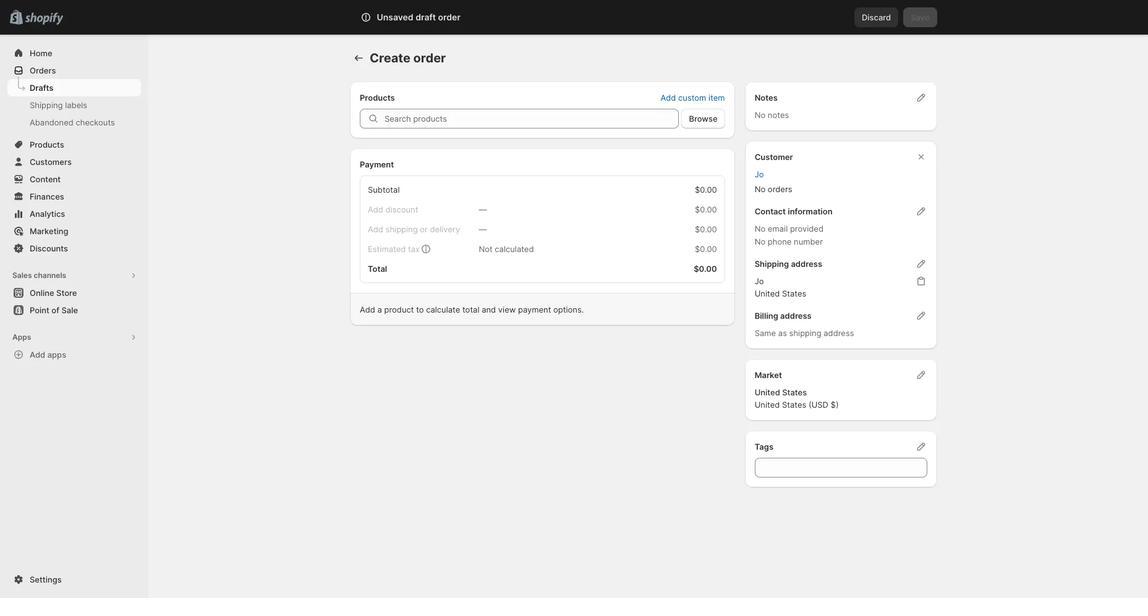 Task type: vqa. For each thing, say whether or not it's contained in the screenshot.
Products
yes



Task type: locate. For each thing, give the bounding box(es) containing it.
1 — from the top
[[479, 205, 487, 215]]

jo inside jo united states
[[755, 277, 764, 286]]

3 no from the top
[[755, 224, 766, 234]]

add custom item
[[661, 93, 726, 103]]

Search products text field
[[385, 109, 680, 129]]

a
[[378, 305, 382, 315]]

add left custom
[[661, 93, 677, 103]]

order
[[438, 12, 461, 22], [414, 51, 446, 66]]

1 vertical spatial order
[[414, 51, 446, 66]]

0 vertical spatial united
[[755, 289, 780, 299]]

—
[[479, 205, 487, 215], [479, 225, 487, 234]]

no left phone
[[755, 237, 766, 247]]

address up "same as shipping address"
[[781, 311, 812, 321]]

search button
[[390, 7, 749, 27]]

channels
[[34, 271, 66, 280]]

1 vertical spatial united
[[755, 388, 781, 398]]

online store
[[30, 288, 77, 298]]

information
[[788, 207, 833, 217]]

states
[[783, 289, 807, 299], [783, 388, 808, 398], [783, 400, 807, 410]]

0 vertical spatial —
[[479, 205, 487, 215]]

1 vertical spatial shipping
[[755, 259, 790, 269]]

add a product to calculate total and view payment options.
[[360, 305, 584, 315]]

jo down shipping address
[[755, 277, 764, 286]]

products down create
[[360, 93, 395, 103]]

1 jo from the top
[[755, 170, 764, 179]]

browse
[[690, 114, 718, 124]]

1 vertical spatial products
[[30, 140, 64, 150]]

save
[[912, 12, 930, 22]]

orders
[[30, 66, 56, 75]]

jo united states
[[755, 277, 807, 299]]

united inside jo united states
[[755, 289, 780, 299]]

add left apps
[[30, 350, 45, 360]]

discard
[[862, 12, 892, 22]]

address down number
[[792, 259, 823, 269]]

sales channels button
[[7, 267, 141, 285]]

jo inside jo no orders
[[755, 170, 764, 179]]

and
[[482, 305, 496, 315]]

same
[[755, 329, 777, 338]]

item
[[709, 93, 726, 103]]

marketing link
[[7, 223, 141, 240]]

no notes
[[755, 110, 790, 120]]

states left (usd
[[783, 400, 807, 410]]

no left email
[[755, 224, 766, 234]]

online
[[30, 288, 54, 298]]

add for add apps
[[30, 350, 45, 360]]

save button
[[904, 7, 938, 27]]

shipping down drafts
[[30, 100, 63, 110]]

abandoned checkouts link
[[7, 114, 141, 131]]

products
[[360, 93, 395, 103], [30, 140, 64, 150]]

0 vertical spatial states
[[783, 289, 807, 299]]

products link
[[7, 136, 141, 153]]

add left a
[[360, 305, 376, 315]]

1 no from the top
[[755, 110, 766, 120]]

no down jo link
[[755, 184, 766, 194]]

provided
[[791, 224, 824, 234]]

address
[[792, 259, 823, 269], [781, 311, 812, 321], [824, 329, 855, 338]]

1 vertical spatial address
[[781, 311, 812, 321]]

0 vertical spatial shipping
[[30, 100, 63, 110]]

2 vertical spatial address
[[824, 329, 855, 338]]

settings link
[[7, 572, 141, 589]]

content link
[[7, 171, 141, 188]]

calculate
[[426, 305, 461, 315]]

4 no from the top
[[755, 237, 766, 247]]

shipping labels
[[30, 100, 87, 110]]

discounts link
[[7, 240, 141, 257]]

no left the notes
[[755, 110, 766, 120]]

jo no orders
[[755, 170, 793, 194]]

shipping for shipping labels
[[30, 100, 63, 110]]

0 horizontal spatial products
[[30, 140, 64, 150]]

email
[[768, 224, 788, 234]]

point of sale
[[30, 306, 78, 316]]

0 vertical spatial add
[[661, 93, 677, 103]]

shipping down phone
[[755, 259, 790, 269]]

2 no from the top
[[755, 184, 766, 194]]

0 vertical spatial address
[[792, 259, 823, 269]]

2 vertical spatial united
[[755, 400, 780, 410]]

products up "customers"
[[30, 140, 64, 150]]

1 horizontal spatial shipping
[[755, 259, 790, 269]]

1 vertical spatial add
[[360, 305, 376, 315]]

discounts
[[30, 244, 68, 254]]

address for billing address
[[781, 311, 812, 321]]

not
[[479, 244, 493, 254]]

orders link
[[7, 62, 141, 79]]

abandoned checkouts
[[30, 118, 115, 127]]

order right draft
[[438, 12, 461, 22]]

0 horizontal spatial shipping
[[30, 100, 63, 110]]

shipping
[[30, 100, 63, 110], [755, 259, 790, 269]]

shipping inside shipping labels link
[[30, 100, 63, 110]]

apps
[[12, 333, 31, 342]]

1 vertical spatial jo
[[755, 277, 764, 286]]

1 horizontal spatial products
[[360, 93, 395, 103]]

1 horizontal spatial add
[[360, 305, 376, 315]]

add
[[661, 93, 677, 103], [360, 305, 376, 315], [30, 350, 45, 360]]

0 vertical spatial jo
[[755, 170, 764, 179]]

address right shipping
[[824, 329, 855, 338]]

2 vertical spatial add
[[30, 350, 45, 360]]

jo link
[[755, 170, 764, 179]]

sale
[[61, 306, 78, 316]]

2 horizontal spatial add
[[661, 93, 677, 103]]

store
[[56, 288, 77, 298]]

sales
[[12, 271, 32, 280]]

0 horizontal spatial add
[[30, 350, 45, 360]]

1 united from the top
[[755, 289, 780, 299]]

jo
[[755, 170, 764, 179], [755, 277, 764, 286]]

add custom item button
[[654, 89, 733, 106]]

content
[[30, 174, 61, 184]]

subtotal
[[368, 185, 400, 195]]

search
[[411, 12, 437, 22]]

online store button
[[0, 285, 148, 302]]

tags
[[755, 442, 774, 452]]

states down "same as shipping address"
[[783, 388, 808, 398]]

sales channels
[[12, 271, 66, 280]]

no
[[755, 110, 766, 120], [755, 184, 766, 194], [755, 224, 766, 234], [755, 237, 766, 247]]

states up "billing address"
[[783, 289, 807, 299]]

order right create
[[414, 51, 446, 66]]

jo down customer
[[755, 170, 764, 179]]

view
[[499, 305, 516, 315]]

browse button
[[682, 109, 726, 129]]

1 vertical spatial —
[[479, 225, 487, 234]]

0 vertical spatial products
[[360, 93, 395, 103]]

2 jo from the top
[[755, 277, 764, 286]]

same as shipping address
[[755, 329, 855, 338]]

united
[[755, 289, 780, 299], [755, 388, 781, 398], [755, 400, 780, 410]]

jo for jo united states
[[755, 277, 764, 286]]



Task type: describe. For each thing, give the bounding box(es) containing it.
no email provided no phone number
[[755, 224, 824, 247]]

create order
[[370, 51, 446, 66]]

shipping labels link
[[7, 97, 141, 114]]

options.
[[554, 305, 584, 315]]

custom
[[679, 93, 707, 103]]

contact information
[[755, 207, 833, 217]]

to
[[416, 305, 424, 315]]

not calculated
[[479, 244, 534, 254]]

add for add custom item
[[661, 93, 677, 103]]

1 vertical spatial states
[[783, 388, 808, 398]]

analytics link
[[7, 205, 141, 223]]

add apps
[[30, 350, 66, 360]]

contact
[[755, 207, 786, 217]]

$)
[[831, 400, 839, 410]]

point
[[30, 306, 49, 316]]

abandoned
[[30, 118, 74, 127]]

apps button
[[7, 329, 141, 346]]

phone
[[768, 237, 792, 247]]

customer
[[755, 152, 794, 162]]

number
[[794, 237, 824, 247]]

shipping address
[[755, 259, 823, 269]]

billing address
[[755, 311, 812, 321]]

no inside jo no orders
[[755, 184, 766, 194]]

add for add a product to calculate total and view payment options.
[[360, 305, 376, 315]]

address for shipping address
[[792, 259, 823, 269]]

2 united from the top
[[755, 388, 781, 398]]

orders
[[768, 184, 793, 194]]

jo for jo no orders
[[755, 170, 764, 179]]

0 vertical spatial order
[[438, 12, 461, 22]]

add apps button
[[7, 346, 141, 364]]

notes
[[755, 93, 778, 103]]

finances link
[[7, 188, 141, 205]]

marketing
[[30, 226, 68, 236]]

billing
[[755, 311, 779, 321]]

shipping
[[790, 329, 822, 338]]

draft
[[416, 12, 436, 22]]

2 vertical spatial states
[[783, 400, 807, 410]]

unsaved
[[377, 12, 414, 22]]

point of sale link
[[7, 302, 141, 319]]

as
[[779, 329, 788, 338]]

market
[[755, 371, 783, 381]]

united states united states (usd $)
[[755, 388, 839, 410]]

home
[[30, 48, 52, 58]]

shopify image
[[25, 13, 63, 25]]

notes
[[768, 110, 790, 120]]

total
[[463, 305, 480, 315]]

of
[[52, 306, 59, 316]]

analytics
[[30, 209, 65, 219]]

apps
[[47, 350, 66, 360]]

total
[[368, 264, 387, 274]]

states inside jo united states
[[783, 289, 807, 299]]

customers link
[[7, 153, 141, 171]]

checkouts
[[76, 118, 115, 127]]

finances
[[30, 192, 64, 202]]

payment
[[360, 160, 394, 170]]

create
[[370, 51, 411, 66]]

unsaved draft order
[[377, 12, 461, 22]]

2 — from the top
[[479, 225, 487, 234]]

3 united from the top
[[755, 400, 780, 410]]

calculated
[[495, 244, 534, 254]]

discard link
[[855, 7, 899, 27]]

online store link
[[7, 285, 141, 302]]

customers
[[30, 157, 72, 167]]

home link
[[7, 45, 141, 62]]

drafts
[[30, 83, 53, 93]]

drafts link
[[7, 79, 141, 97]]

point of sale button
[[0, 302, 148, 319]]

labels
[[65, 100, 87, 110]]

shipping for shipping address
[[755, 259, 790, 269]]

product
[[385, 305, 414, 315]]

settings
[[30, 575, 62, 585]]

(usd
[[809, 400, 829, 410]]



